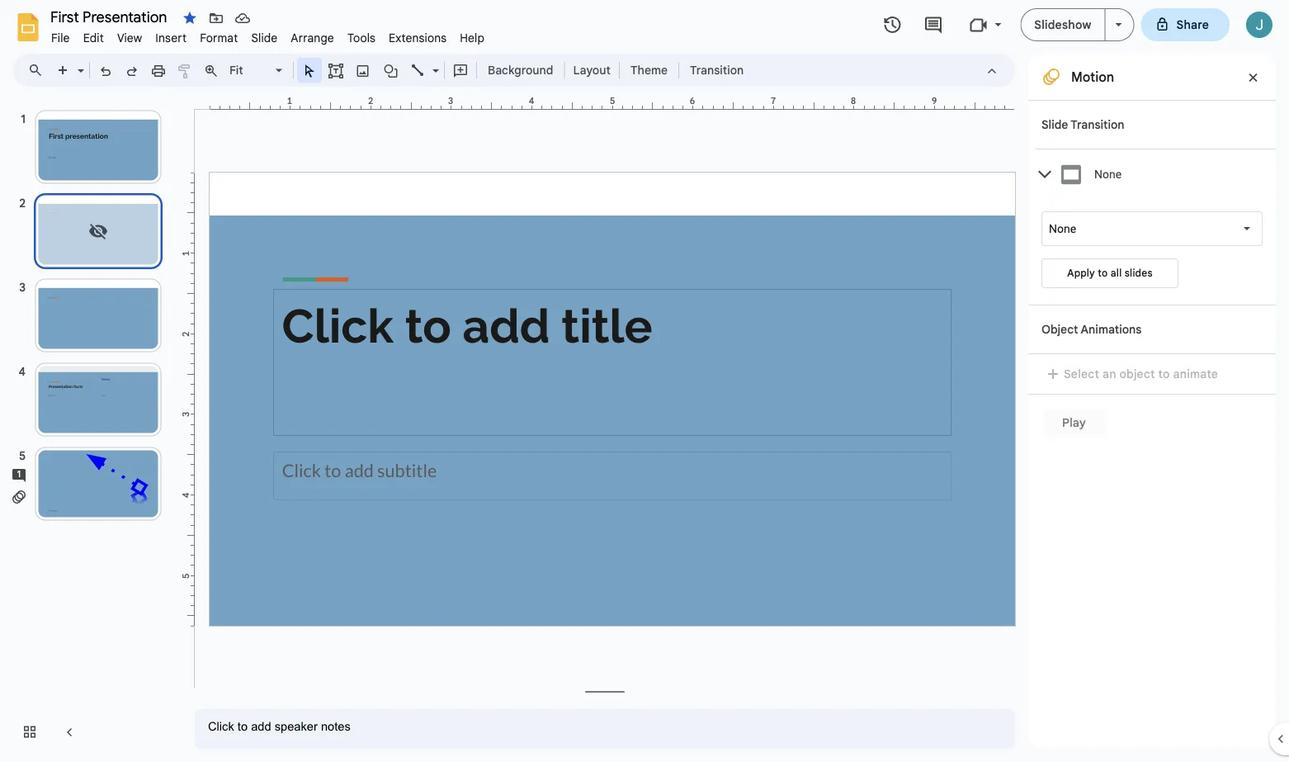 Task type: vqa. For each thing, say whether or not it's contained in the screenshot.
Mode and view toolbar
no



Task type: describe. For each thing, give the bounding box(es) containing it.
motion
[[1072, 69, 1115, 85]]

transition inside button
[[690, 63, 744, 77]]

insert image image
[[354, 59, 373, 82]]

format menu item
[[193, 28, 245, 47]]

transition button
[[683, 58, 752, 83]]

slides
[[1125, 267, 1153, 280]]

tools menu item
[[341, 28, 382, 47]]

none inside none tab
[[1095, 167, 1122, 181]]

Zoom field
[[225, 59, 290, 83]]

play
[[1063, 415, 1087, 430]]

apply to all slides
[[1068, 267, 1153, 280]]

main toolbar
[[49, 58, 752, 83]]

share button
[[1142, 8, 1230, 41]]

animate
[[1174, 367, 1219, 381]]

insert menu item
[[149, 28, 193, 47]]

edit
[[83, 31, 104, 45]]

shape image
[[382, 59, 401, 82]]

arrange menu item
[[284, 28, 341, 47]]

slide menu item
[[245, 28, 284, 47]]

layout button
[[569, 58, 616, 83]]

view menu item
[[111, 28, 149, 47]]

help
[[460, 31, 485, 45]]

tools
[[348, 31, 376, 45]]

extensions menu item
[[382, 28, 454, 47]]

motion application
[[0, 0, 1290, 762]]

navigation inside motion application
[[0, 93, 182, 762]]

object
[[1042, 322, 1079, 337]]

slideshow button
[[1021, 8, 1106, 41]]

to inside none tab panel
[[1099, 267, 1109, 280]]

all
[[1111, 267, 1123, 280]]

share
[[1177, 17, 1210, 32]]

Zoom text field
[[227, 59, 273, 82]]

none tab
[[1036, 149, 1277, 199]]

select
[[1064, 367, 1100, 381]]

object animations
[[1042, 322, 1142, 337]]

motion section
[[1029, 54, 1277, 749]]

Menus field
[[21, 59, 57, 82]]

extensions
[[389, 31, 447, 45]]

edit menu item
[[77, 28, 111, 47]]

file menu item
[[45, 28, 77, 47]]

file
[[51, 31, 70, 45]]



Task type: locate. For each thing, give the bounding box(es) containing it.
1 horizontal spatial transition
[[1071, 117, 1125, 132]]

slide
[[251, 31, 278, 45], [1042, 117, 1069, 132]]

1 horizontal spatial slide
[[1042, 117, 1069, 132]]

menu bar banner
[[0, 0, 1290, 762]]

0 vertical spatial to
[[1099, 267, 1109, 280]]

transition right theme
[[690, 63, 744, 77]]

to left all
[[1099, 267, 1109, 280]]

new slide with layout image
[[73, 59, 84, 65]]

slide inside "menu item"
[[251, 31, 278, 45]]

slideshow
[[1035, 17, 1092, 32]]

none down the slide transition
[[1095, 167, 1122, 181]]

0 horizontal spatial to
[[1099, 267, 1109, 280]]

0 horizontal spatial slide
[[251, 31, 278, 45]]

theme button
[[623, 58, 676, 83]]

select an object to animate
[[1064, 367, 1219, 381]]

slide for slide transition
[[1042, 117, 1069, 132]]

transition down "motion"
[[1071, 117, 1125, 132]]

to right object
[[1159, 367, 1171, 381]]

theme
[[631, 63, 668, 77]]

an
[[1103, 367, 1117, 381]]

apply
[[1068, 267, 1096, 280]]

animations
[[1081, 322, 1142, 337]]

slide transition
[[1042, 117, 1125, 132]]

1 horizontal spatial to
[[1159, 367, 1171, 381]]

select an object to animate button
[[1042, 364, 1230, 384]]

slide for slide
[[251, 31, 278, 45]]

layout
[[573, 63, 611, 77]]

arrange
[[291, 31, 334, 45]]

help menu item
[[454, 28, 491, 47]]

apply to all slides button
[[1042, 258, 1179, 288]]

Rename text field
[[45, 7, 177, 26]]

0 vertical spatial none
[[1095, 167, 1122, 181]]

1 horizontal spatial none
[[1095, 167, 1122, 181]]

1 vertical spatial slide
[[1042, 117, 1069, 132]]

presentation options image
[[1116, 23, 1123, 26]]

none option
[[1050, 220, 1077, 237]]

0 horizontal spatial transition
[[690, 63, 744, 77]]

background
[[488, 63, 554, 77]]

Star checkbox
[[178, 7, 201, 30]]

menu bar containing file
[[45, 21, 491, 49]]

insert
[[156, 31, 187, 45]]

none
[[1095, 167, 1122, 181], [1050, 222, 1077, 235]]

0 vertical spatial transition
[[690, 63, 744, 77]]

0 horizontal spatial none
[[1050, 222, 1077, 235]]

none tab panel
[[1036, 199, 1277, 305]]

background button
[[481, 58, 561, 83]]

menu bar
[[45, 21, 491, 49]]

1 vertical spatial to
[[1159, 367, 1171, 381]]

transition inside motion section
[[1071, 117, 1125, 132]]

1 vertical spatial transition
[[1071, 117, 1125, 132]]

object
[[1120, 367, 1156, 381]]

0 vertical spatial slide
[[251, 31, 278, 45]]

transition
[[690, 63, 744, 77], [1071, 117, 1125, 132]]

to
[[1099, 267, 1109, 280], [1159, 367, 1171, 381]]

menu bar inside the menu bar banner
[[45, 21, 491, 49]]

slide inside motion section
[[1042, 117, 1069, 132]]

1 vertical spatial none
[[1050, 222, 1077, 235]]

none inside none tab panel
[[1050, 222, 1077, 235]]

format
[[200, 31, 238, 45]]

navigation
[[0, 93, 182, 762]]

none up apply
[[1050, 222, 1077, 235]]

play button
[[1042, 408, 1107, 438]]

view
[[117, 31, 142, 45]]



